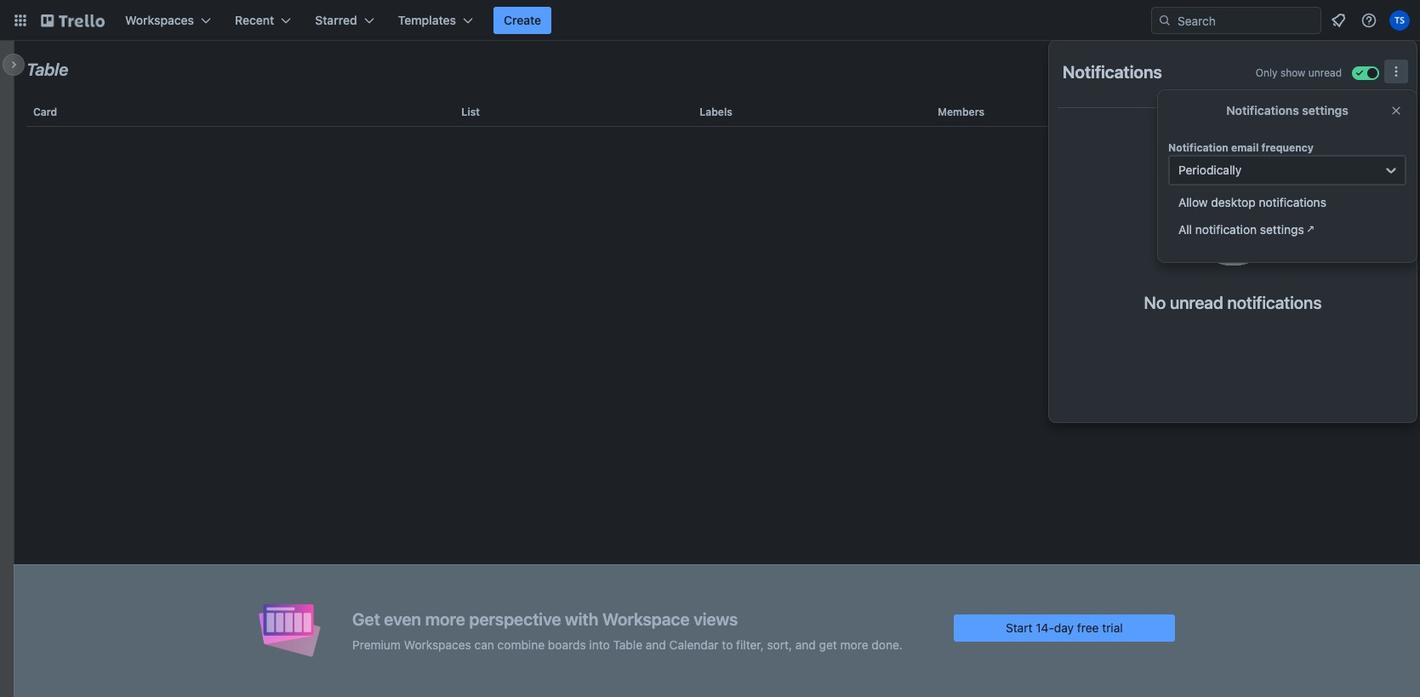 Task type: locate. For each thing, give the bounding box(es) containing it.
1 vertical spatial settings
[[1260, 222, 1304, 237]]

back to home image
[[41, 7, 105, 34]]

workspaces
[[125, 13, 194, 27], [404, 637, 471, 652]]

notification email frequency
[[1169, 141, 1314, 154]]

only show unread
[[1256, 66, 1342, 79]]

recent
[[235, 13, 274, 27]]

0 horizontal spatial notifications
[[1063, 62, 1162, 82]]

settings
[[1302, 103, 1349, 117], [1260, 222, 1304, 237]]

close popover image
[[1390, 104, 1403, 117]]

notifications settings
[[1227, 103, 1349, 117]]

0 vertical spatial table
[[26, 60, 68, 79]]

filters button
[[1339, 56, 1404, 83]]

0 horizontal spatial workspaces
[[125, 13, 194, 27]]

settings down allow desktop notifications 'button'
[[1260, 222, 1304, 237]]

filter,
[[736, 637, 764, 652]]

list button
[[455, 92, 693, 133]]

notifications up all notification settings link
[[1259, 195, 1327, 209]]

settings inside all notification settings link
[[1260, 222, 1304, 237]]

members button
[[931, 92, 1170, 133]]

notifications inside 'button'
[[1259, 195, 1327, 209]]

1 vertical spatial table
[[613, 637, 643, 652]]

combine
[[498, 637, 545, 652]]

notifications
[[1063, 62, 1162, 82], [1227, 103, 1299, 117]]

0 horizontal spatial and
[[646, 637, 666, 652]]

workspaces inside popup button
[[125, 13, 194, 27]]

and left the get
[[796, 637, 816, 652]]

1 horizontal spatial table
[[613, 637, 643, 652]]

0 vertical spatial workspaces
[[125, 13, 194, 27]]

1 vertical spatial notifications
[[1228, 293, 1322, 312]]

templates
[[398, 13, 456, 27]]

0 vertical spatial notifications
[[1259, 195, 1327, 209]]

all notification settings
[[1179, 222, 1304, 237]]

0 vertical spatial unread
[[1309, 66, 1342, 79]]

start
[[1006, 620, 1033, 635]]

done.
[[872, 637, 903, 652]]

table right the into
[[613, 637, 643, 652]]

day
[[1054, 620, 1074, 635]]

1 horizontal spatial workspaces
[[404, 637, 471, 652]]

notifications down only
[[1227, 103, 1299, 117]]

and down workspace
[[646, 637, 666, 652]]

1 vertical spatial more
[[841, 637, 869, 652]]

0 notifications image
[[1329, 10, 1349, 31]]

table up card
[[26, 60, 68, 79]]

1 horizontal spatial notifications
[[1227, 103, 1299, 117]]

periodically
[[1179, 163, 1242, 177]]

Table text field
[[26, 54, 68, 86]]

taco image
[[1188, 152, 1279, 266]]

1 vertical spatial unread
[[1170, 293, 1224, 312]]

more
[[425, 609, 465, 629], [841, 637, 869, 652]]

1 horizontal spatial more
[[841, 637, 869, 652]]

workspaces button
[[115, 7, 221, 34]]

notifications
[[1259, 195, 1327, 209], [1228, 293, 1322, 312]]

create
[[504, 13, 541, 27]]

1 vertical spatial notifications
[[1227, 103, 1299, 117]]

workspace
[[602, 609, 690, 629]]

recent button
[[225, 7, 302, 34]]

templates button
[[388, 7, 483, 34]]

more right 'even'
[[425, 609, 465, 629]]

only
[[1256, 66, 1278, 79]]

show
[[1281, 66, 1306, 79]]

1 and from the left
[[646, 637, 666, 652]]

starred
[[315, 13, 357, 27]]

0 vertical spatial notifications
[[1063, 62, 1162, 82]]

open information menu image
[[1361, 12, 1378, 29]]

primary element
[[0, 0, 1421, 41]]

notifications for notifications
[[1063, 62, 1162, 82]]

and
[[646, 637, 666, 652], [796, 637, 816, 652]]

sort,
[[767, 637, 792, 652]]

start 14-day free trial link
[[954, 614, 1175, 641]]

1 horizontal spatial and
[[796, 637, 816, 652]]

0 horizontal spatial unread
[[1170, 293, 1224, 312]]

settings down only show unread
[[1302, 103, 1349, 117]]

card
[[33, 106, 57, 118]]

all
[[1179, 222, 1192, 237]]

1 vertical spatial workspaces
[[404, 637, 471, 652]]

with
[[565, 609, 599, 629]]

row containing card
[[26, 92, 1408, 133]]

0 vertical spatial more
[[425, 609, 465, 629]]

views
[[694, 609, 738, 629]]

start 14-day free trial
[[1006, 620, 1123, 635]]

2 and from the left
[[796, 637, 816, 652]]

row
[[26, 92, 1408, 133]]

card button
[[26, 92, 455, 133]]

1 horizontal spatial unread
[[1309, 66, 1342, 79]]

even
[[384, 609, 421, 629]]

unread right no
[[1170, 293, 1224, 312]]

notifications for allow desktop notifications
[[1259, 195, 1327, 209]]

table
[[14, 92, 1421, 697]]

notifications down 'search' image
[[1063, 62, 1162, 82]]

notifications for no unread notifications
[[1228, 293, 1322, 312]]

more right the get
[[841, 637, 869, 652]]

unread
[[1309, 66, 1342, 79], [1170, 293, 1224, 312]]

notifications down all notification settings link
[[1228, 293, 1322, 312]]

can
[[475, 637, 494, 652]]

unread right show on the top right of page
[[1309, 66, 1342, 79]]

table
[[26, 60, 68, 79], [613, 637, 643, 652]]

list
[[462, 106, 480, 118]]



Task type: vqa. For each thing, say whether or not it's contained in the screenshot.
edit in the All members of the Gary Orlando's workspace Workspace can see and edit this board.
no



Task type: describe. For each thing, give the bounding box(es) containing it.
get even more perspective with workspace views premium workspaces can combine boards into table and calendar to filter, sort, and get more done.
[[352, 609, 903, 652]]

allow desktop notifications button
[[1169, 189, 1407, 216]]

boards
[[548, 637, 586, 652]]

to
[[722, 637, 733, 652]]

allow
[[1179, 195, 1208, 209]]

notifications for notifications settings
[[1227, 103, 1299, 117]]

no
[[1144, 293, 1166, 312]]

row inside table
[[26, 92, 1408, 133]]

Search field
[[1172, 8, 1321, 33]]

desktop
[[1211, 195, 1256, 209]]

table inside get even more perspective with workspace views premium workspaces can combine boards into table and calendar to filter, sort, and get more done.
[[613, 637, 643, 652]]

get
[[819, 637, 837, 652]]

labels
[[700, 106, 733, 118]]

labels button
[[693, 92, 931, 133]]

tara schultz (taraschultz7) image
[[1390, 10, 1410, 31]]

premium
[[352, 637, 401, 652]]

filters
[[1364, 62, 1399, 77]]

create button
[[494, 7, 552, 34]]

no unread notifications
[[1144, 293, 1322, 312]]

notification
[[1169, 141, 1229, 154]]

calendar
[[670, 637, 719, 652]]

perspective
[[469, 609, 561, 629]]

0 horizontal spatial more
[[425, 609, 465, 629]]

notification
[[1196, 222, 1257, 237]]

allow desktop notifications
[[1179, 195, 1327, 209]]

0 vertical spatial settings
[[1302, 103, 1349, 117]]

members
[[938, 106, 985, 118]]

free
[[1077, 620, 1099, 635]]

email
[[1232, 141, 1259, 154]]

get
[[352, 609, 380, 629]]

into
[[589, 637, 610, 652]]

0 horizontal spatial table
[[26, 60, 68, 79]]

frequency
[[1262, 141, 1314, 154]]

all notification settings link
[[1169, 216, 1405, 243]]

trial
[[1102, 620, 1123, 635]]

14-
[[1036, 620, 1054, 635]]

search image
[[1158, 14, 1172, 27]]

starred button
[[305, 7, 384, 34]]

table containing card
[[14, 92, 1421, 697]]

workspaces inside get even more perspective with workspace views premium workspaces can combine boards into table and calendar to filter, sort, and get more done.
[[404, 637, 471, 652]]



